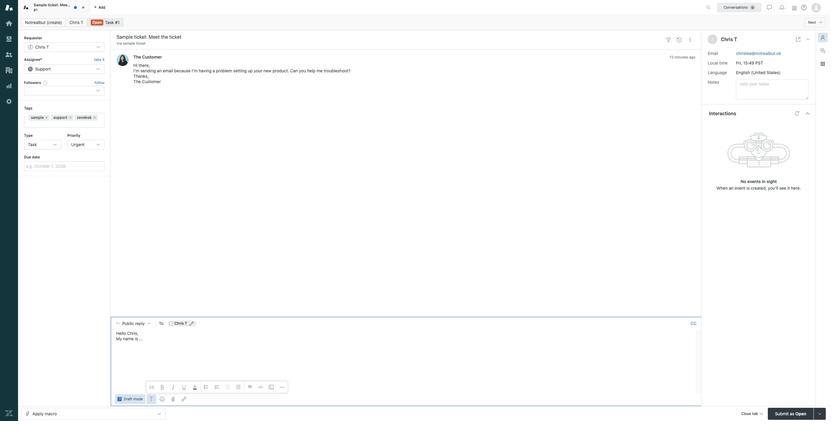 Task type: locate. For each thing, give the bounding box(es) containing it.
the inside hi there, i'm sending an email because i'm having a problem setting up your new product. can you help me troubleshoot? thanks, the customer
[[133, 79, 141, 84]]

0 horizontal spatial close image
[[80, 5, 86, 11]]

1 horizontal spatial sample
[[123, 41, 135, 46]]

1 vertical spatial an
[[729, 186, 734, 191]]

0 vertical spatial ticket
[[77, 3, 87, 7]]

close image inside "tabs" tab list
[[80, 5, 86, 11]]

task
[[105, 20, 114, 25], [28, 142, 37, 147]]

1 vertical spatial sample
[[31, 115, 44, 120]]

macro
[[45, 411, 57, 417]]

zendesk support image
[[5, 4, 13, 12]]

fri, 15:49 pst
[[736, 60, 763, 65]]

2 the from the top
[[133, 79, 141, 84]]

1 horizontal spatial open
[[795, 411, 806, 417]]

(united
[[751, 70, 766, 75]]

problem
[[216, 68, 232, 73]]

0 horizontal spatial it
[[102, 57, 105, 62]]

as
[[790, 411, 794, 417]]

1 i'm from the left
[[133, 68, 139, 73]]

urgent button
[[67, 140, 105, 150]]

0 vertical spatial open
[[92, 20, 102, 25]]

thanks,
[[133, 74, 149, 79]]

task down type
[[28, 142, 37, 147]]

is
[[747, 186, 750, 191], [135, 336, 138, 342]]

1 vertical spatial close image
[[805, 37, 810, 42]]

15:49
[[743, 60, 754, 65]]

0 vertical spatial customer
[[142, 54, 162, 60]]

quote (cmd shift 9) image
[[247, 385, 252, 390]]

chris t down requester
[[35, 45, 49, 50]]

Public reply composer Draft mode text field
[[114, 330, 694, 343]]

customers image
[[5, 51, 13, 59]]

0 vertical spatial is
[[747, 186, 750, 191]]

the customer
[[133, 54, 162, 60]]

public reply button
[[111, 318, 155, 330]]

zendesk image
[[5, 410, 13, 418]]

open right as
[[795, 411, 806, 417]]

0 horizontal spatial task
[[28, 142, 37, 147]]

get help image
[[801, 5, 807, 10]]

remove image left the support
[[45, 116, 49, 119]]

an left email
[[157, 68, 162, 73]]

views image
[[5, 35, 13, 43]]

notrealbut
[[25, 20, 46, 25]]

1 remove image from the left
[[45, 116, 49, 119]]

hi there, i'm sending an email because i'm having a problem setting up your new product. can you help me troubleshoot? thanks, the customer
[[133, 63, 350, 84]]

hello
[[116, 331, 126, 336]]

1 horizontal spatial it
[[787, 186, 790, 191]]

tab
[[18, 0, 90, 15]]

user image
[[711, 38, 714, 41], [711, 38, 714, 41]]

next
[[808, 20, 816, 25]]

0 horizontal spatial remove image
[[45, 116, 49, 119]]

next button
[[804, 18, 826, 27]]

task for task #1
[[105, 20, 114, 25]]

remove image for support
[[68, 116, 72, 119]]

the down thanks,
[[133, 79, 141, 84]]

meet
[[60, 3, 69, 7]]

0 horizontal spatial is
[[135, 336, 138, 342]]

public
[[122, 321, 134, 326]]

1 vertical spatial it
[[787, 186, 790, 191]]

new
[[263, 68, 271, 73]]

insert emojis image
[[160, 397, 165, 402]]

0 horizontal spatial i'm
[[133, 68, 139, 73]]

is right event
[[747, 186, 750, 191]]

1 vertical spatial the
[[133, 79, 141, 84]]

0 horizontal spatial ticket
[[77, 3, 87, 7]]

submit as open
[[775, 411, 806, 417]]

an inside no events in sight when an event is created, you'll see it here.
[[729, 186, 734, 191]]

info on adding followers image
[[43, 81, 48, 85]]

followers element
[[24, 86, 105, 96]]

open left "task #1"
[[92, 20, 102, 25]]

1 horizontal spatial an
[[729, 186, 734, 191]]

close image
[[80, 5, 86, 11], [805, 37, 810, 42]]

0 vertical spatial it
[[102, 57, 105, 62]]

underline (cmd u) image
[[182, 385, 186, 390]]

i'm left having
[[192, 68, 198, 73]]

0 vertical spatial the
[[133, 54, 141, 60]]

is left ...
[[135, 336, 138, 342]]

0 horizontal spatial an
[[157, 68, 162, 73]]

an
[[157, 68, 162, 73], [729, 186, 734, 191]]

tabs tab list
[[18, 0, 700, 15]]

customer up there,
[[142, 54, 162, 60]]

an left event
[[729, 186, 734, 191]]

ticket right the
[[77, 3, 87, 7]]

remove image
[[45, 116, 49, 119], [68, 116, 72, 119]]

t
[[81, 20, 83, 25], [734, 37, 737, 42], [46, 45, 49, 50], [185, 321, 187, 326]]

chris t right christee@notrealbut.ok image
[[174, 321, 187, 326]]

no events in sight when an event is created, you'll see it here.
[[717, 179, 801, 191]]

christee@notrealbut.ok
[[736, 51, 781, 56]]

chris
[[69, 20, 80, 25], [721, 37, 733, 42], [35, 45, 45, 50], [174, 321, 184, 326]]

1 vertical spatial customer
[[142, 79, 161, 84]]

remove image for sample
[[45, 116, 49, 119]]

conversations
[[724, 5, 748, 9]]

Add user notes text field
[[736, 79, 808, 100]]

you'll
[[768, 186, 778, 191]]

i'm down the hi
[[133, 68, 139, 73]]

because
[[174, 68, 191, 73]]

customer down sending
[[142, 79, 161, 84]]

1 vertical spatial ticket
[[136, 41, 146, 46]]

sample down the tags
[[31, 115, 44, 120]]

2 remove image from the left
[[68, 116, 72, 119]]

assignee* element
[[24, 64, 105, 74]]

main element
[[0, 0, 18, 421]]

1 horizontal spatial i'm
[[192, 68, 198, 73]]

open inside secondary element
[[92, 20, 102, 25]]

sample right via
[[123, 41, 135, 46]]

task down add
[[105, 20, 114, 25]]

1 vertical spatial open
[[795, 411, 806, 417]]

reporting image
[[5, 82, 13, 90]]

add attachment image
[[171, 397, 175, 402]]

0 vertical spatial #1
[[34, 8, 38, 12]]

0 vertical spatial close image
[[80, 5, 86, 11]]

public reply
[[122, 321, 145, 326]]

chris down requester
[[35, 45, 45, 50]]

ticket:
[[48, 3, 59, 7]]

via sample ticket
[[117, 41, 146, 46]]

2 i'm from the left
[[192, 68, 198, 73]]

1 horizontal spatial #1
[[115, 20, 120, 25]]

#1
[[34, 8, 38, 12], [115, 20, 120, 25]]

christee@notrealbut.ok image
[[168, 321, 173, 326]]

headings image
[[149, 385, 154, 390]]

sample ticket: meet the ticket #1
[[34, 3, 87, 12]]

apps image
[[820, 62, 825, 66]]

avatar image
[[117, 54, 129, 66]]

1 vertical spatial task
[[28, 142, 37, 147]]

mode
[[133, 397, 143, 402]]

1 vertical spatial #1
[[115, 20, 120, 25]]

close image right view more details icon
[[805, 37, 810, 42]]

customer inside hi there, i'm sending an email because i'm having a problem setting up your new product. can you help me troubleshoot? thanks, the customer
[[142, 79, 161, 84]]

chris t
[[69, 20, 83, 25], [721, 37, 737, 42], [35, 45, 49, 50], [174, 321, 187, 326]]

task button
[[24, 140, 61, 150]]

it right take
[[102, 57, 105, 62]]

#1 up via
[[115, 20, 120, 25]]

notifications image
[[780, 5, 784, 10]]

chris t down the
[[69, 20, 83, 25]]

0 horizontal spatial sample
[[31, 115, 44, 120]]

0 vertical spatial an
[[157, 68, 162, 73]]

0 horizontal spatial #1
[[34, 8, 38, 12]]

task inside popup button
[[28, 142, 37, 147]]

close tab button
[[739, 408, 765, 421]]

0 vertical spatial task
[[105, 20, 114, 25]]

chris t up the time
[[721, 37, 737, 42]]

#1 inside secondary element
[[115, 20, 120, 25]]

ticket up the customer
[[136, 41, 146, 46]]

1 horizontal spatial is
[[747, 186, 750, 191]]

ticket
[[77, 3, 87, 7], [136, 41, 146, 46]]

followers
[[24, 80, 41, 85]]

the up the hi
[[133, 54, 141, 60]]

having
[[199, 68, 212, 73]]

tags
[[24, 106, 32, 111]]

close image right the
[[80, 5, 86, 11]]

it right see
[[787, 186, 790, 191]]

task #1
[[105, 20, 120, 25]]

1 horizontal spatial ticket
[[136, 41, 146, 46]]

language
[[708, 70, 727, 75]]

chris t link
[[66, 18, 87, 27]]

priority
[[67, 133, 80, 138]]

1 horizontal spatial remove image
[[68, 116, 72, 119]]

1 the from the top
[[133, 54, 141, 60]]

1 horizontal spatial task
[[105, 20, 114, 25]]

pst
[[755, 60, 763, 65]]

t inside secondary element
[[81, 20, 83, 25]]

italic (cmd i) image
[[171, 385, 176, 390]]

remove image right the support
[[68, 116, 72, 119]]

zendesk
[[77, 115, 92, 120]]

apply
[[32, 411, 44, 417]]

task inside secondary element
[[105, 20, 114, 25]]

notrealbut (create)
[[25, 20, 62, 25]]

sample
[[34, 3, 47, 7]]

0 horizontal spatial open
[[92, 20, 102, 25]]

type
[[24, 133, 33, 138]]

view more details image
[[796, 37, 801, 42]]

i'm
[[133, 68, 139, 73], [192, 68, 198, 73]]

support
[[35, 66, 51, 71]]

event
[[735, 186, 745, 191]]

assignee*
[[24, 57, 42, 62]]

it
[[102, 57, 105, 62], [787, 186, 790, 191]]

can
[[290, 68, 298, 73]]

chris down the
[[69, 20, 80, 25]]

#1 down sample
[[34, 8, 38, 12]]

chris t inside requester element
[[35, 45, 49, 50]]

Subject field
[[115, 33, 662, 41]]

take it
[[94, 57, 105, 62]]

sample
[[123, 41, 135, 46], [31, 115, 44, 120]]

date
[[32, 155, 40, 160]]

1 vertical spatial is
[[135, 336, 138, 342]]

sight
[[767, 179, 777, 184]]



Task type: describe. For each thing, give the bounding box(es) containing it.
your
[[254, 68, 262, 73]]

zendesk products image
[[792, 6, 796, 10]]

chris,
[[127, 331, 138, 336]]

close tab
[[741, 412, 758, 416]]

local time
[[708, 60, 728, 65]]

due date
[[24, 155, 40, 160]]

chris right christee@notrealbut.ok image
[[174, 321, 184, 326]]

follow button
[[95, 80, 105, 86]]

name
[[123, 336, 134, 342]]

hide composer image
[[404, 315, 408, 320]]

to
[[159, 321, 164, 326]]

add
[[99, 5, 105, 9]]

english (united states)
[[736, 70, 781, 75]]

13 minutes ago text field
[[670, 55, 695, 60]]

(create)
[[47, 20, 62, 25]]

#1 inside sample ticket: meet the ticket #1
[[34, 8, 38, 12]]

time
[[719, 60, 728, 65]]

created,
[[751, 186, 767, 191]]

add link (cmd k) image
[[181, 397, 186, 402]]

requester element
[[24, 42, 105, 52]]

hi
[[133, 63, 137, 68]]

events image
[[677, 37, 682, 42]]

remove image
[[93, 116, 96, 119]]

horizontal rule (cmd shift l) image
[[280, 385, 284, 390]]

english
[[736, 70, 750, 75]]

me
[[317, 68, 323, 73]]

filter image
[[666, 37, 671, 42]]

is inside hello chris, my name is ...
[[135, 336, 138, 342]]

chris up the time
[[721, 37, 733, 42]]

Due date field
[[24, 162, 105, 171]]

13 minutes ago
[[670, 55, 695, 60]]

interactions
[[709, 111, 736, 116]]

minutes
[[675, 55, 688, 60]]

13
[[670, 55, 674, 60]]

in
[[762, 179, 766, 184]]

increase indent (cmd ]) image
[[236, 385, 241, 390]]

draft mode button
[[115, 395, 145, 404]]

get started image
[[5, 20, 13, 27]]

chris inside requester element
[[35, 45, 45, 50]]

admin image
[[5, 98, 13, 105]]

organizations image
[[5, 66, 13, 74]]

customer context image
[[820, 35, 825, 40]]

email
[[708, 51, 718, 56]]

see
[[779, 186, 786, 191]]

add button
[[90, 0, 109, 15]]

notrealbut (create) button
[[21, 18, 66, 27]]

apply macro
[[32, 411, 57, 417]]

notes
[[708, 79, 719, 85]]

support
[[53, 115, 67, 120]]

hello chris, my name is ...
[[116, 331, 143, 342]]

there,
[[139, 63, 150, 68]]

it inside no events in sight when an event is created, you'll see it here.
[[787, 186, 790, 191]]

tab
[[752, 412, 758, 416]]

follow
[[95, 81, 105, 85]]

numbered list (cmd shift 7) image
[[214, 385, 219, 390]]

displays possible ticket submission types image
[[817, 412, 822, 417]]

ticket actions image
[[688, 37, 692, 42]]

an inside hi there, i'm sending an email because i'm having a problem setting up your new product. can you help me troubleshoot? thanks, the customer
[[157, 68, 162, 73]]

task for task
[[28, 142, 37, 147]]

email
[[163, 68, 173, 73]]

button displays agent's chat status as invisible. image
[[767, 5, 772, 10]]

setting
[[233, 68, 247, 73]]

requester
[[24, 36, 42, 40]]

you
[[299, 68, 306, 73]]

code block (ctrl shift 6) image
[[269, 385, 274, 390]]

product.
[[273, 68, 289, 73]]

submit
[[775, 411, 789, 417]]

my
[[116, 336, 122, 342]]

a
[[213, 68, 215, 73]]

here.
[[791, 186, 801, 191]]

...
[[139, 336, 143, 342]]

chris t inside secondary element
[[69, 20, 83, 25]]

fri,
[[736, 60, 742, 65]]

ticket inside sample ticket: meet the ticket #1
[[77, 3, 87, 7]]

0 vertical spatial sample
[[123, 41, 135, 46]]

urgent
[[71, 142, 85, 147]]

draft
[[124, 397, 132, 402]]

bulleted list (cmd shift 8) image
[[204, 385, 208, 390]]

via
[[117, 41, 122, 46]]

sending
[[140, 68, 156, 73]]

no
[[741, 179, 746, 184]]

take
[[94, 57, 101, 62]]

up
[[248, 68, 253, 73]]

states)
[[767, 70, 781, 75]]

reply
[[135, 321, 145, 326]]

the
[[70, 3, 76, 7]]

ago
[[689, 55, 695, 60]]

edit user image
[[190, 322, 194, 326]]

draft mode
[[124, 397, 143, 402]]

local
[[708, 60, 718, 65]]

tab containing sample ticket: meet the ticket
[[18, 0, 90, 15]]

bold (cmd b) image
[[160, 385, 165, 390]]

take it button
[[94, 57, 105, 63]]

it inside button
[[102, 57, 105, 62]]

decrease indent (cmd [) image
[[225, 385, 230, 390]]

close
[[741, 412, 751, 416]]

format text image
[[149, 397, 154, 402]]

events
[[747, 179, 761, 184]]

is inside no events in sight when an event is created, you'll see it here.
[[747, 186, 750, 191]]

when
[[717, 186, 728, 191]]

1 horizontal spatial close image
[[805, 37, 810, 42]]

code span (ctrl shift 5) image
[[258, 385, 263, 390]]

help
[[307, 68, 315, 73]]

secondary element
[[18, 17, 830, 29]]

chris inside secondary element
[[69, 20, 80, 25]]



Task type: vqa. For each thing, say whether or not it's contained in the screenshot.
christee@notrealbut.ok
yes



